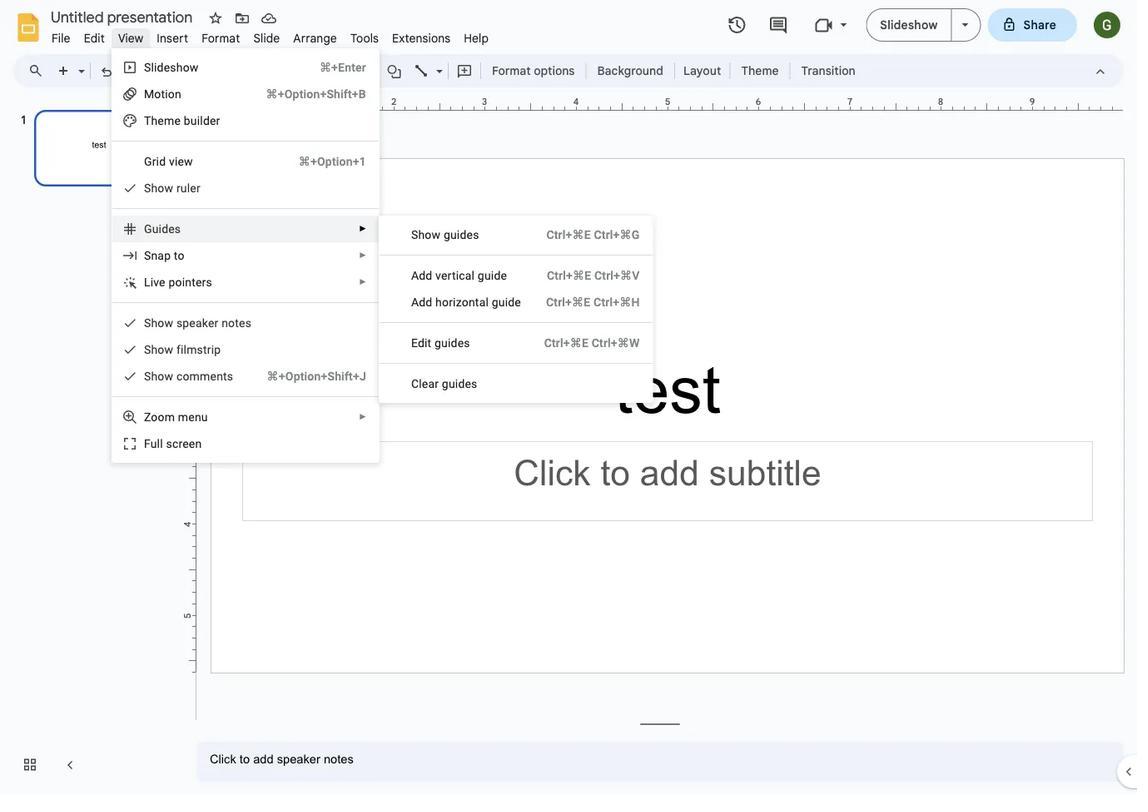 Task type: vqa. For each thing, say whether or not it's contained in the screenshot.
menu containing S
yes



Task type: locate. For each thing, give the bounding box(es) containing it.
guide right orizontal on the left of the page
[[492, 295, 521, 309]]

application containing slideshow
[[0, 0, 1137, 795]]

add
[[411, 268, 432, 282], [411, 295, 432, 309]]

g
[[144, 154, 152, 168]]

guide right ertical
[[478, 268, 507, 282]]

insert
[[157, 31, 188, 45]]

1 horizontal spatial format
[[492, 63, 531, 78]]

⌘+enter
[[320, 60, 366, 74]]

2 ► from the top
[[359, 251, 367, 260]]

show
[[144, 181, 173, 195], [144, 316, 173, 330], [144, 343, 173, 356], [144, 369, 173, 383]]

guides right how
[[444, 228, 479, 241]]

0 vertical spatial guide
[[478, 268, 507, 282]]

arrange menu item
[[287, 28, 344, 48]]

application
[[0, 0, 1137, 795]]

add left h
[[411, 295, 432, 309]]

show speaker n otes
[[144, 316, 251, 330]]

v
[[435, 268, 441, 282]]

4 show from the top
[[144, 369, 173, 383]]

oom
[[151, 410, 175, 424]]

ertical
[[441, 268, 475, 282]]

show left c on the left top
[[144, 369, 173, 383]]

3 ► from the top
[[359, 277, 367, 287]]

share
[[1024, 17, 1056, 32]]

e
[[411, 336, 418, 350]]

slideshow for slideshow "button"
[[880, 17, 938, 32]]

start slideshow (⌘+enter) image
[[962, 23, 969, 27]]

guides d element
[[144, 222, 186, 236]]

slideshow inside "button"
[[880, 17, 938, 32]]

guides right "dit"
[[435, 336, 470, 350]]

slideshow inside menu
[[144, 60, 199, 74]]

show c omments
[[144, 369, 233, 383]]

insert menu item
[[150, 28, 195, 48]]

ctrl+⌘e up ctrl+⌘e ctrl+⌘h element
[[547, 268, 591, 282]]

slideshow for slideshow p 'element'
[[144, 60, 199, 74]]

add v ertical guide
[[411, 268, 507, 282]]

ctrl+⌘e ctrl+⌘g element
[[526, 226, 640, 243]]

menu bar banner
[[0, 0, 1137, 795]]

gui
[[144, 222, 162, 236]]

format
[[202, 31, 240, 45], [492, 63, 531, 78]]

live pointers l element
[[144, 275, 217, 289]]

2 vertical spatial guides
[[442, 377, 477, 390]]

transition
[[801, 63, 856, 78]]

3 show from the top
[[144, 343, 173, 356]]

menu bar
[[45, 22, 495, 49]]

0 vertical spatial slideshow
[[880, 17, 938, 32]]

slideshow
[[880, 17, 938, 32], [144, 60, 199, 74]]

2 add from the top
[[411, 295, 432, 309]]

1 show from the top
[[144, 181, 173, 195]]

0 vertical spatial format
[[202, 31, 240, 45]]

0 horizontal spatial slideshow
[[144, 60, 199, 74]]

help menu item
[[457, 28, 495, 48]]

format down star option
[[202, 31, 240, 45]]

show guides s element
[[411, 228, 484, 241]]

guide for add h orizontal guide
[[492, 295, 521, 309]]

1 vertical spatial add
[[411, 295, 432, 309]]

2 show from the top
[[144, 316, 173, 330]]

r
[[176, 181, 181, 195]]

layout
[[683, 63, 721, 78]]

orizontal
[[442, 295, 489, 309]]

⌘+enter element
[[300, 59, 366, 76]]

► for z oom menu
[[359, 412, 367, 422]]

background
[[597, 63, 663, 78]]

format for format options
[[492, 63, 531, 78]]

ctrl+⌘e for ctrl+⌘e ctrl+⌘w
[[544, 336, 589, 350]]

show up show f ilmstrip on the left top
[[144, 316, 173, 330]]

ctrl+⌘e ctrl+⌘h
[[546, 295, 640, 309]]

shape image
[[385, 59, 404, 82]]

snap
[[144, 249, 171, 262]]

format left 'options'
[[492, 63, 531, 78]]

add h orizontal guide
[[411, 295, 521, 309]]

⌘+option+1
[[299, 154, 366, 168]]

s
[[411, 228, 418, 241]]

d
[[162, 222, 168, 236]]

guides right lear
[[442, 377, 477, 390]]

ctrl+⌘h
[[594, 295, 640, 309]]

ctrl+⌘e ctrl+⌘g
[[546, 228, 640, 241]]

show left the r
[[144, 181, 173, 195]]

add for add h orizontal guide
[[411, 295, 432, 309]]

menu bar containing file
[[45, 22, 495, 49]]

es
[[168, 222, 181, 236]]

show left f
[[144, 343, 173, 356]]

show f ilmstrip
[[144, 343, 221, 356]]

ctrl+⌘g
[[594, 228, 640, 241]]

layout button
[[678, 58, 726, 83]]

show speaker notes n element
[[144, 316, 256, 330]]

u
[[150, 437, 157, 450]]

main toolbar
[[49, 58, 864, 83]]

1 vertical spatial format
[[492, 63, 531, 78]]

format inside button
[[492, 63, 531, 78]]

ctrl+⌘e down ctrl+⌘e ctrl+⌘h element
[[544, 336, 589, 350]]

zoom menu z element
[[144, 410, 213, 424]]

omments
[[183, 369, 233, 383]]

guide
[[478, 268, 507, 282], [492, 295, 521, 309]]

add for add v ertical guide
[[411, 268, 432, 282]]

ctrl+⌘e
[[546, 228, 591, 241], [547, 268, 591, 282], [546, 295, 591, 309], [544, 336, 589, 350]]

speaker
[[176, 316, 219, 330]]

file
[[52, 31, 70, 45]]

format inside menu item
[[202, 31, 240, 45]]

menu
[[106, 48, 380, 795], [379, 216, 653, 403]]

show filmstrip f element
[[144, 343, 226, 356]]

ctrl+⌘e ctrl+⌘w
[[544, 336, 640, 350]]

4 ► from the top
[[359, 412, 367, 422]]

guides for s how guides
[[444, 228, 479, 241]]

⌘+option+shift+b element
[[246, 86, 366, 102]]

Menus field
[[21, 59, 57, 82]]

0 vertical spatial add
[[411, 268, 432, 282]]

f
[[176, 343, 181, 356]]

m
[[164, 114, 174, 127]]

extensions
[[392, 31, 451, 45]]

1 ► from the top
[[359, 224, 367, 234]]

screen
[[166, 437, 202, 450]]

1 vertical spatial guide
[[492, 295, 521, 309]]

slideshow up 'motion a' element
[[144, 60, 199, 74]]

uler
[[181, 181, 201, 195]]

navigation
[[0, 94, 183, 795]]

guides for c lear guides
[[442, 377, 477, 390]]

snap to
[[144, 249, 185, 262]]

1 horizontal spatial slideshow
[[880, 17, 938, 32]]

ctrl+⌘e ctrl+⌘v element
[[527, 267, 640, 284]]

slideshow left start slideshow (⌘+enter) icon
[[880, 17, 938, 32]]

add left v
[[411, 268, 432, 282]]

to
[[174, 249, 185, 262]]

file menu item
[[45, 28, 77, 48]]

menu containing slideshow
[[106, 48, 380, 795]]

ctrl+⌘e down ctrl+⌘e ctrl+⌘v element
[[546, 295, 591, 309]]

guides
[[444, 228, 479, 241], [435, 336, 470, 350], [442, 377, 477, 390]]

gui d es
[[144, 222, 181, 236]]

1 vertical spatial slideshow
[[144, 60, 199, 74]]

⌘+option+1 element
[[279, 153, 366, 170]]

slideshow p element
[[144, 60, 204, 74]]

►
[[359, 224, 367, 234], [359, 251, 367, 260], [359, 277, 367, 287], [359, 412, 367, 422]]

0 vertical spatial guides
[[444, 228, 479, 241]]

show comments c element
[[144, 369, 238, 383]]

ctrl+⌘e up ctrl+⌘e ctrl+⌘v element
[[546, 228, 591, 241]]

e
[[174, 114, 181, 127]]

show r uler
[[144, 181, 201, 195]]

0 horizontal spatial format
[[202, 31, 240, 45]]

c lear guides
[[411, 377, 477, 390]]

menu containing s
[[379, 216, 653, 403]]

1 add from the top
[[411, 268, 432, 282]]

clear guides c element
[[411, 377, 482, 390]]

1 vertical spatial guides
[[435, 336, 470, 350]]

show for show speaker n otes
[[144, 316, 173, 330]]

ll
[[157, 437, 163, 450]]

Rename text field
[[45, 7, 202, 27]]



Task type: describe. For each thing, give the bounding box(es) containing it.
show for show f ilmstrip
[[144, 343, 173, 356]]

z
[[144, 410, 151, 424]]

f u ll screen
[[144, 437, 202, 450]]

n
[[222, 316, 228, 330]]

add horizontal guide h element
[[411, 295, 526, 309]]

grid view g element
[[144, 154, 198, 168]]

share button
[[988, 8, 1077, 42]]

⌘+option+shift+j element
[[247, 368, 366, 385]]

arrange
[[293, 31, 337, 45]]

⌘+option+shift+b
[[266, 87, 366, 101]]

show for show r uler
[[144, 181, 173, 195]]

motion
[[144, 87, 181, 101]]

dit
[[418, 336, 432, 350]]

options
[[534, 63, 575, 78]]

theme button
[[734, 58, 786, 83]]

tools
[[350, 31, 379, 45]]

new slide with layout image
[[74, 60, 85, 66]]

transition button
[[794, 58, 863, 83]]

ctrl+⌘e for ctrl+⌘e ctrl+⌘g
[[546, 228, 591, 241]]

l ive pointers
[[144, 275, 212, 289]]

menu
[[178, 410, 208, 424]]

the m e builder
[[144, 114, 220, 127]]

edit menu item
[[77, 28, 111, 48]]

z oom menu
[[144, 410, 208, 424]]

l
[[144, 275, 150, 289]]

theme
[[741, 63, 779, 78]]

builder
[[184, 114, 220, 127]]

c
[[411, 377, 419, 390]]

h
[[435, 295, 442, 309]]

theme builder m element
[[144, 114, 225, 127]]

format options
[[492, 63, 575, 78]]

ctrl+⌘v
[[594, 268, 640, 282]]

ctrl+⌘e for ctrl+⌘e ctrl+⌘h
[[546, 295, 591, 309]]

ctrl+⌘e ctrl+⌘h element
[[526, 294, 640, 311]]

view
[[169, 154, 193, 168]]

slideshow button
[[866, 8, 952, 42]]

help
[[464, 31, 489, 45]]

ctrl+⌘e for ctrl+⌘e ctrl+⌘v
[[547, 268, 591, 282]]

edit guides e element
[[411, 336, 475, 350]]

guides for e dit guides
[[435, 336, 470, 350]]

format options button
[[485, 58, 582, 83]]

lear
[[419, 377, 439, 390]]

c
[[176, 369, 183, 383]]

show for show c omments
[[144, 369, 173, 383]]

show ruler r element
[[144, 181, 206, 195]]

the
[[144, 114, 164, 127]]

slide menu item
[[247, 28, 287, 48]]

view
[[118, 31, 143, 45]]

rid
[[152, 154, 166, 168]]

format menu item
[[195, 28, 247, 48]]

► for l ive pointers
[[359, 277, 367, 287]]

ilmstrip
[[181, 343, 221, 356]]

add vertical guide v element
[[411, 268, 512, 282]]

view menu item
[[111, 28, 150, 48]]

slide
[[253, 31, 280, 45]]

s how guides
[[411, 228, 479, 241]]

edit
[[84, 31, 105, 45]]

► for es
[[359, 224, 367, 234]]

format for format
[[202, 31, 240, 45]]

ctrl+⌘e ctrl+⌘v
[[547, 268, 640, 282]]

menu bar inside menu bar banner
[[45, 22, 495, 49]]

ive
[[150, 275, 165, 289]]

ctrl+⌘e ctrl+⌘w element
[[524, 335, 640, 351]]

Star checkbox
[[204, 7, 227, 30]]

full screen u element
[[144, 437, 207, 450]]

tools menu item
[[344, 28, 386, 48]]

background button
[[590, 58, 671, 83]]

f
[[144, 437, 150, 450]]

snap to x element
[[144, 249, 190, 262]]

motion a element
[[144, 87, 186, 101]]

pointers
[[168, 275, 212, 289]]

e dit guides
[[411, 336, 470, 350]]

⌘+option+shift+j
[[267, 369, 366, 383]]

g rid view
[[144, 154, 193, 168]]

select line image
[[432, 60, 443, 66]]

extensions menu item
[[386, 28, 457, 48]]

guide for add v ertical guide
[[478, 268, 507, 282]]

ctrl+⌘w
[[592, 336, 640, 350]]

otes
[[228, 316, 251, 330]]

how
[[418, 228, 441, 241]]



